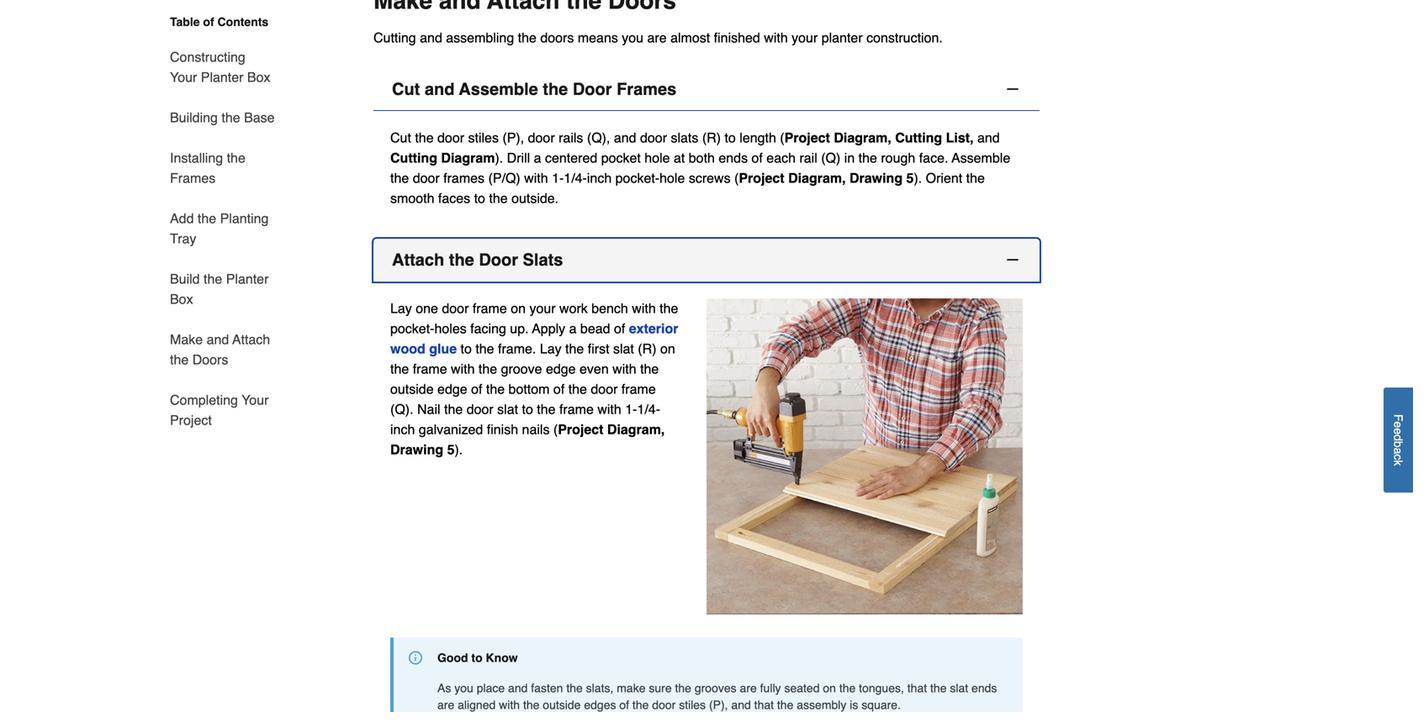 Task type: describe. For each thing, give the bounding box(es) containing it.
and right place
[[508, 682, 528, 696]]

1 vertical spatial 5
[[447, 442, 455, 458]]

cut the door stiles (p), door rails (q), and door slats (r) to length ( project diagram, cutting list, and cutting diagram
[[390, 130, 1000, 166]]

1 vertical spatial edge
[[438, 381, 468, 397]]

add the planting tray
[[170, 211, 269, 247]]

exterior wood glue link
[[390, 321, 679, 357]]

drill
[[507, 150, 530, 166]]

even
[[580, 361, 609, 377]]

base
[[244, 110, 275, 125]]

build the planter box
[[170, 271, 269, 307]]

rail
[[800, 150, 818, 166]]

work
[[560, 301, 588, 316]]

frame.
[[498, 341, 536, 357]]

ends inside as you place and fasten the slats, make sure the grooves are fully seated on the tongues, that the slat ends are aligned with the outside edges of the door stiles (p), and that the assembly is square.
[[972, 682, 997, 696]]

c
[[1392, 455, 1406, 461]]

the inside the build the planter box
[[204, 271, 222, 287]]

add the planting tray link
[[170, 199, 276, 259]]

inch inside to the frame. lay the first slat (r) on the frame with the groove edge even with the outside edge of the bottom of the door frame (q). nail the door slat to the frame with 1-1/4- inch galvanized finish nails (
[[390, 422, 415, 437]]

square.
[[862, 699, 901, 712]]

0 vertical spatial your
[[792, 30, 818, 45]]

one
[[416, 301, 438, 316]]

assembling
[[446, 30, 514, 45]]

table
[[170, 15, 200, 29]]

completing your project
[[170, 393, 269, 428]]

(q),
[[587, 130, 610, 145]]

the inside lay one door frame on your work bench with the pocket-holes facing up. apply a bead of
[[660, 301, 679, 316]]

attach the door slats
[[392, 250, 563, 269]]

project right nails
[[558, 422, 604, 437]]

exterior wood glue
[[390, 321, 679, 357]]

make
[[170, 332, 203, 348]]

of up 'galvanized' in the bottom of the page
[[471, 381, 482, 397]]

0 horizontal spatial project diagram, drawing 5
[[390, 422, 665, 458]]

frames inside button
[[617, 79, 677, 99]]

faces
[[438, 190, 470, 206]]

1/4- inside ). drill a centered pocket hole at both ends of each rail (q) in the rough face. assemble the door frames (p/q) with 1-1/4-inch pocket-hole screws (
[[564, 170, 587, 186]]

groove
[[501, 361, 542, 377]]

1 e from the top
[[1392, 422, 1406, 428]]

bead
[[581, 321, 610, 336]]

fully
[[760, 682, 781, 696]]

f e e d b a c k button
[[1384, 388, 1414, 493]]

the inside add the planting tray
[[198, 211, 216, 226]]

a inside ). drill a centered pocket hole at both ends of each rail (q) in the rough face. assemble the door frames (p/q) with 1-1/4-inch pocket-hole screws (
[[534, 150, 541, 166]]

1- inside to the frame. lay the first slat (r) on the frame with the groove edge even with the outside edge of the bottom of the door frame (q). nail the door slat to the frame with 1-1/4- inch galvanized finish nails (
[[625, 402, 637, 417]]

frames
[[444, 170, 485, 186]]

0 vertical spatial project diagram, drawing 5
[[739, 170, 914, 186]]

nails
[[522, 422, 550, 437]]

stiles inside cut the door stiles (p), door rails (q), and door slats (r) to length ( project diagram, cutting list, and cutting diagram
[[468, 130, 499, 145]]

0 vertical spatial that
[[908, 682, 927, 696]]

add
[[170, 211, 194, 226]]

lay inside lay one door frame on your work bench with the pocket-holes facing up. apply a bead of
[[390, 301, 412, 316]]

planter for your
[[201, 69, 244, 85]]

length
[[740, 130, 776, 145]]

is
[[850, 699, 859, 712]]

1 horizontal spatial 5
[[907, 170, 914, 186]]

slats
[[671, 130, 699, 145]]

your inside lay one door frame on your work bench with the pocket-holes facing up. apply a bead of
[[530, 301, 556, 316]]

facing
[[470, 321, 506, 336]]

0 horizontal spatial that
[[754, 699, 774, 712]]

good
[[438, 652, 468, 665]]

almost
[[671, 30, 710, 45]]

minus image
[[1005, 251, 1021, 268]]

your for completing your project
[[242, 393, 269, 408]]

frame inside lay one door frame on your work bench with the pocket-holes facing up. apply a bead of
[[473, 301, 507, 316]]

know
[[486, 652, 518, 665]]

good to know
[[438, 652, 518, 665]]

1 vertical spatial hole
[[660, 170, 685, 186]]

outside inside as you place and fasten the slats, make sure the grooves are fully seated on the tongues, that the slat ends are aligned with the outside edges of the door stiles (p), and that the assembly is square.
[[543, 699, 581, 712]]

installing the frames
[[170, 150, 246, 186]]

2 horizontal spatial are
[[740, 682, 757, 696]]

assembly
[[797, 699, 847, 712]]

with inside as you place and fasten the slats, make sure the grooves are fully seated on the tongues, that the slat ends are aligned with the outside edges of the door stiles (p), and that the assembly is square.
[[499, 699, 520, 712]]

with down glue
[[451, 361, 475, 377]]

and up pocket
[[614, 130, 637, 145]]

nail
[[417, 402, 441, 417]]

glue
[[429, 341, 457, 357]]

a inside button
[[1392, 448, 1406, 455]]

aligned
[[458, 699, 496, 712]]

apply
[[532, 321, 566, 336]]

table of contents element
[[150, 13, 276, 431]]

with down "even"
[[598, 402, 622, 417]]

each
[[767, 150, 796, 166]]

assemble inside ). drill a centered pocket hole at both ends of each rail (q) in the rough face. assemble the door frames (p/q) with 1-1/4-inch pocket-hole screws (
[[952, 150, 1011, 166]]

constructing your planter box
[[170, 49, 271, 85]]

as you place and fasten the slats, make sure the grooves are fully seated on the tongues, that the slat ends are aligned with the outside edges of the door stiles (p), and that the assembly is square.
[[438, 682, 997, 712]]

make
[[617, 682, 646, 696]]

centered
[[545, 150, 598, 166]]

door left slats
[[640, 130, 667, 145]]

first
[[588, 341, 610, 357]]

planting
[[220, 211, 269, 226]]

on inside as you place and fasten the slats, make sure the grooves are fully seated on the tongues, that the slat ends are aligned with the outside edges of the door stiles (p), and that the assembly is square.
[[823, 682, 836, 696]]

build
[[170, 271, 200, 287]]

building
[[170, 110, 218, 125]]

smooth
[[390, 190, 435, 206]]

building the base
[[170, 110, 275, 125]]

of inside lay one door frame on your work bench with the pocket-holes facing up. apply a bead of
[[614, 321, 625, 336]]

make and attach the doors link
[[170, 320, 276, 380]]

planter
[[822, 30, 863, 45]]

list,
[[946, 130, 974, 145]]

completing
[[170, 393, 238, 408]]

rails
[[559, 130, 583, 145]]

fasten
[[531, 682, 563, 696]]

outside.
[[512, 190, 559, 206]]

completing your project link
[[170, 380, 276, 431]]

frames inside the installing the frames
[[170, 170, 216, 186]]

attach inside button
[[392, 250, 444, 269]]

d
[[1392, 435, 1406, 442]]

drawing inside project diagram, drawing 5
[[390, 442, 444, 458]]

pocket- inside ). drill a centered pocket hole at both ends of each rail (q) in the rough face. assemble the door frames (p/q) with 1-1/4-inch pocket-hole screws (
[[616, 170, 660, 186]]

the inside make and attach the doors
[[170, 352, 189, 368]]

constructing your planter box link
[[170, 37, 276, 98]]

(q).
[[390, 402, 414, 417]]

0 vertical spatial drawing
[[850, 170, 903, 186]]

slat inside as you place and fasten the slats, make sure the grooves are fully seated on the tongues, that the slat ends are aligned with the outside edges of the door stiles (p), and that the assembly is square.
[[950, 682, 969, 696]]

info image
[[409, 652, 422, 665]]

at
[[674, 150, 685, 166]]

). for drill
[[495, 150, 503, 166]]

1 vertical spatial diagram,
[[788, 170, 846, 186]]

with inside lay one door frame on your work bench with the pocket-holes facing up. apply a bead of
[[632, 301, 656, 316]]

table of contents
[[170, 15, 269, 29]]

project down each
[[739, 170, 785, 186]]

and right the 'list,' at the right top of page
[[978, 130, 1000, 145]]

lay one door frame on your work bench with the pocket-holes facing up. apply a bead of
[[390, 301, 679, 336]]

constructing
[[170, 49, 246, 65]]

orient
[[926, 170, 963, 186]]

as
[[438, 682, 451, 696]]

to the frame. lay the first slat (r) on the frame with the groove edge even with the outside edge of the bottom of the door frame (q). nail the door slat to the frame with 1-1/4- inch galvanized finish nails (
[[390, 341, 675, 437]]

0 vertical spatial cutting
[[374, 30, 416, 45]]

seated
[[785, 682, 820, 696]]

1 horizontal spatial are
[[647, 30, 667, 45]]

edges
[[584, 699, 616, 712]]

k
[[1392, 461, 1406, 466]]

frame down glue
[[413, 361, 447, 377]]

( inside to the frame. lay the first slat (r) on the frame with the groove edge even with the outside edge of the bottom of the door frame (q). nail the door slat to the frame with 1-1/4- inch galvanized finish nails (
[[554, 422, 558, 437]]

make the planter doors. image
[[707, 299, 1023, 615]]

project inside completing your project
[[170, 413, 212, 428]]

0 vertical spatial you
[[622, 30, 644, 45]]

tongues,
[[859, 682, 904, 696]]

sure
[[649, 682, 672, 696]]



Task type: locate. For each thing, give the bounding box(es) containing it.
that down the fully
[[754, 699, 774, 712]]

attach inside make and attach the doors
[[232, 332, 270, 348]]

a up k
[[1392, 448, 1406, 455]]

door
[[573, 79, 612, 99], [479, 250, 518, 269]]

diagram, down "even"
[[607, 422, 665, 437]]

cut
[[392, 79, 420, 99], [390, 130, 411, 145]]

your inside constructing your planter box
[[170, 69, 197, 85]]

0 horizontal spatial 1-
[[552, 170, 564, 186]]

2 e from the top
[[1392, 428, 1406, 435]]

wood
[[390, 341, 426, 357]]

0 vertical spatial outside
[[390, 381, 434, 397]]

attach down build the planter box 'link'
[[232, 332, 270, 348]]

0 vertical spatial planter
[[201, 69, 244, 85]]

project diagram, drawing 5 down bottom
[[390, 422, 665, 458]]

(p), inside cut the door stiles (p), door rails (q), and door slats (r) to length ( project diagram, cutting list, and cutting diagram
[[503, 130, 524, 145]]

door up 'smooth'
[[413, 170, 440, 186]]

attach
[[392, 250, 444, 269], [232, 332, 270, 348]]

of down length
[[752, 150, 763, 166]]

planter down constructing
[[201, 69, 244, 85]]

and inside make and attach the doors
[[207, 332, 229, 348]]

drawing down 'galvanized' in the bottom of the page
[[390, 442, 444, 458]]

project inside cut the door stiles (p), door rails (q), and door slats (r) to length ( project diagram, cutting list, and cutting diagram
[[785, 130, 830, 145]]

0 horizontal spatial assemble
[[459, 79, 538, 99]]

1 horizontal spatial (
[[735, 170, 739, 186]]

1 vertical spatial box
[[170, 292, 193, 307]]

to right 'faces' on the top
[[474, 190, 485, 206]]

). inside ). drill a centered pocket hole at both ends of each rail (q) in the rough face. assemble the door frames (p/q) with 1-1/4-inch pocket-hole screws (
[[495, 150, 503, 166]]

1 horizontal spatial ends
[[972, 682, 997, 696]]

inch
[[587, 170, 612, 186], [390, 422, 415, 437]]

box up base at the top left
[[247, 69, 271, 85]]

slat up the finish
[[497, 402, 518, 417]]

door inside ). drill a centered pocket hole at both ends of each rail (q) in the rough face. assemble the door frames (p/q) with 1-1/4-inch pocket-hole screws (
[[413, 170, 440, 186]]

of inside as you place and fasten the slats, make sure the grooves are fully seated on the tongues, that the slat ends are aligned with the outside edges of the door stiles (p), and that the assembly is square.
[[620, 699, 629, 712]]

exterior
[[629, 321, 679, 336]]

assemble
[[459, 79, 538, 99], [952, 150, 1011, 166]]

(q)
[[821, 150, 841, 166]]

inch inside ). drill a centered pocket hole at both ends of each rail (q) in the rough face. assemble the door frames (p/q) with 1-1/4-inch pocket-hole screws (
[[587, 170, 612, 186]]

are down "as"
[[438, 699, 455, 712]]

). drill a centered pocket hole at both ends of each rail (q) in the rough face. assemble the door frames (p/q) with 1-1/4-inch pocket-hole screws (
[[390, 150, 1011, 186]]

of inside ). drill a centered pocket hole at both ends of each rail (q) in the rough face. assemble the door frames (p/q) with 1-1/4-inch pocket-hole screws (
[[752, 150, 763, 166]]

cut inside button
[[392, 79, 420, 99]]

to down bottom
[[522, 402, 533, 417]]

pocket- inside lay one door frame on your work bench with the pocket-holes facing up. apply a bead of
[[390, 321, 435, 336]]

door up diagram
[[438, 130, 465, 145]]

installing
[[170, 150, 223, 166]]

your for constructing your planter box
[[170, 69, 197, 85]]

1 vertical spatial your
[[242, 393, 269, 408]]

door up (q),
[[573, 79, 612, 99]]

0 vertical spatial edge
[[546, 361, 576, 377]]

frames down 'installing'
[[170, 170, 216, 186]]

frame up facing
[[473, 301, 507, 316]]

cut for cut the door stiles (p), door rails (q), and door slats (r) to length ( project diagram, cutting list, and cutting diagram
[[390, 130, 411, 145]]

on up up.
[[511, 301, 526, 316]]

outside down fasten
[[543, 699, 581, 712]]

slat right 'tongues,'
[[950, 682, 969, 696]]

and
[[420, 30, 442, 45], [425, 79, 455, 99], [614, 130, 637, 145], [978, 130, 1000, 145], [207, 332, 229, 348], [508, 682, 528, 696], [732, 699, 751, 712]]

1 horizontal spatial (r)
[[702, 130, 721, 145]]

1 vertical spatial pocket-
[[390, 321, 435, 336]]

box for constructing your planter box
[[247, 69, 271, 85]]

project diagram, drawing 5
[[739, 170, 914, 186], [390, 422, 665, 458]]

1 horizontal spatial your
[[242, 393, 269, 408]]

2 vertical spatial on
[[823, 682, 836, 696]]

doors
[[540, 30, 574, 45]]

planter inside the build the planter box
[[226, 271, 269, 287]]

a inside lay one door frame on your work bench with the pocket-holes facing up. apply a bead of
[[569, 321, 577, 336]]

0 horizontal spatial frames
[[170, 170, 216, 186]]

0 vertical spatial ends
[[719, 150, 748, 166]]

1 vertical spatial stiles
[[679, 699, 706, 712]]

1 vertical spatial (r)
[[638, 341, 657, 357]]

with
[[764, 30, 788, 45], [524, 170, 548, 186], [632, 301, 656, 316], [451, 361, 475, 377], [613, 361, 637, 377], [598, 402, 622, 417], [499, 699, 520, 712]]

box inside constructing your planter box
[[247, 69, 271, 85]]

0 horizontal spatial attach
[[232, 332, 270, 348]]

1/4- inside to the frame. lay the first slat (r) on the frame with the groove edge even with the outside edge of the bottom of the door frame (q). nail the door slat to the frame with 1-1/4- inch galvanized finish nails (
[[637, 402, 661, 417]]

( inside ). drill a centered pocket hole at both ends of each rail (q) in the rough face. assemble the door frames (p/q) with 1-1/4-inch pocket-hole screws (
[[735, 170, 739, 186]]

( right nails
[[554, 422, 558, 437]]

cutting and assembling the doors means you are almost finished with your planter construction.
[[374, 30, 943, 45]]

0 horizontal spatial (p),
[[503, 130, 524, 145]]

the inside cut the door stiles (p), door rails (q), and door slats (r) to length ( project diagram, cutting list, and cutting diagram
[[415, 130, 434, 145]]

(r) down exterior
[[638, 341, 657, 357]]

0 vertical spatial (r)
[[702, 130, 721, 145]]

1 horizontal spatial frames
[[617, 79, 677, 99]]

1 horizontal spatial inch
[[587, 170, 612, 186]]

1/4- down exterior
[[637, 402, 661, 417]]

of right bottom
[[554, 381, 565, 397]]

installing the frames link
[[170, 138, 276, 199]]

tray
[[170, 231, 196, 247]]

frame down exterior
[[622, 381, 656, 397]]

cut for cut and assemble the door frames
[[392, 79, 420, 99]]

to right glue
[[461, 341, 472, 357]]

2 vertical spatial diagram,
[[607, 422, 665, 437]]

2 horizontal spatial ).
[[914, 170, 922, 186]]

1 horizontal spatial door
[[573, 79, 612, 99]]

(p), up "drill"
[[503, 130, 524, 145]]

e up d
[[1392, 422, 1406, 428]]

1/4- down centered
[[564, 170, 587, 186]]

0 horizontal spatial 1/4-
[[564, 170, 587, 186]]

1 horizontal spatial project diagram, drawing 5
[[739, 170, 914, 186]]

bench
[[592, 301, 628, 316]]

1 horizontal spatial you
[[622, 30, 644, 45]]

place
[[477, 682, 505, 696]]

0 vertical spatial door
[[573, 79, 612, 99]]

0 horizontal spatial outside
[[390, 381, 434, 397]]

slats,
[[586, 682, 614, 696]]

outside inside to the frame. lay the first slat (r) on the frame with the groove edge even with the outside edge of the bottom of the door frame (q). nail the door slat to the frame with 1-1/4- inch galvanized finish nails (
[[390, 381, 434, 397]]

diagram, inside cut the door stiles (p), door rails (q), and door slats (r) to length ( project diagram, cutting list, and cutting diagram
[[834, 130, 892, 145]]

doors
[[192, 352, 228, 368]]

door up the finish
[[467, 402, 494, 417]]

project diagram, drawing 5 down (q)
[[739, 170, 914, 186]]

pocket- up wood
[[390, 321, 435, 336]]

screws
[[689, 170, 731, 186]]

1 vertical spatial inch
[[390, 422, 415, 437]]

minus image
[[1005, 81, 1021, 97]]

to right good
[[472, 652, 483, 665]]

(p), inside as you place and fasten the slats, make sure the grooves are fully seated on the tongues, that the slat ends are aligned with the outside edges of the door stiles (p), and that the assembly is square.
[[709, 699, 728, 712]]

0 vertical spatial cut
[[392, 79, 420, 99]]

rough
[[881, 150, 916, 166]]

with up outside.
[[524, 170, 548, 186]]

(r)
[[702, 130, 721, 145], [638, 341, 657, 357]]

inch down the (q).
[[390, 422, 415, 437]]

1 vertical spatial door
[[479, 250, 518, 269]]

). down face. on the right of page
[[914, 170, 922, 186]]

). inside ). orient the smooth faces to the outside.
[[914, 170, 922, 186]]

0 vertical spatial ).
[[495, 150, 503, 166]]

1 vertical spatial your
[[530, 301, 556, 316]]

0 vertical spatial (
[[780, 130, 785, 145]]

0 horizontal spatial your
[[530, 301, 556, 316]]

1 vertical spatial a
[[569, 321, 577, 336]]

diagram, up in on the top right
[[834, 130, 892, 145]]

in
[[845, 150, 855, 166]]

hole down "at"
[[660, 170, 685, 186]]

door down sure
[[652, 699, 676, 712]]

slats
[[523, 250, 563, 269]]

with down place
[[499, 699, 520, 712]]

planter for the
[[226, 271, 269, 287]]

contents
[[218, 15, 269, 29]]

(r) inside cut the door stiles (p), door rails (q), and door slats (r) to length ( project diagram, cutting list, and cutting diagram
[[702, 130, 721, 145]]

up.
[[510, 321, 529, 336]]

drawing down the rough
[[850, 170, 903, 186]]

0 horizontal spatial slat
[[497, 402, 518, 417]]

1 horizontal spatial stiles
[[679, 699, 706, 712]]

1 vertical spatial slat
[[497, 402, 518, 417]]

e up b
[[1392, 428, 1406, 435]]

(r) inside to the frame. lay the first slat (r) on the frame with the groove edge even with the outside edge of the bottom of the door frame (q). nail the door slat to the frame with 1-1/4- inch galvanized finish nails (
[[638, 341, 657, 357]]

1 vertical spatial (p),
[[709, 699, 728, 712]]

assemble down the 'list,' at the right top of page
[[952, 150, 1011, 166]]

). orient the smooth faces to the outside.
[[390, 170, 985, 206]]

2 vertical spatial cutting
[[390, 150, 438, 166]]

0 horizontal spatial door
[[479, 250, 518, 269]]

1 vertical spatial you
[[455, 682, 474, 696]]

1 horizontal spatial ).
[[495, 150, 503, 166]]

0 vertical spatial a
[[534, 150, 541, 166]]

0 horizontal spatial (r)
[[638, 341, 657, 357]]

on inside lay one door frame on your work bench with the pocket-holes facing up. apply a bead of
[[511, 301, 526, 316]]

stiles
[[468, 130, 499, 145], [679, 699, 706, 712]]

project
[[785, 130, 830, 145], [739, 170, 785, 186], [170, 413, 212, 428], [558, 422, 604, 437]]

2 horizontal spatial a
[[1392, 448, 1406, 455]]

0 horizontal spatial your
[[170, 69, 197, 85]]

of
[[203, 15, 214, 29], [752, 150, 763, 166], [614, 321, 625, 336], [471, 381, 482, 397], [554, 381, 565, 397], [620, 699, 629, 712]]

slat right "first"
[[613, 341, 634, 357]]

2 horizontal spatial on
[[823, 682, 836, 696]]

planter inside constructing your planter box
[[201, 69, 244, 85]]

1 horizontal spatial slat
[[613, 341, 634, 357]]

0 vertical spatial inch
[[587, 170, 612, 186]]

face.
[[919, 150, 949, 166]]

0 horizontal spatial 5
[[447, 442, 455, 458]]

diagram, down rail at the top
[[788, 170, 846, 186]]

lay left one
[[390, 301, 412, 316]]

with right "even"
[[613, 361, 637, 377]]

f e e d b a c k
[[1392, 415, 1406, 466]]

your down constructing
[[170, 69, 197, 85]]

pocket
[[601, 150, 641, 166]]

( inside cut the door stiles (p), door rails (q), and door slats (r) to length ( project diagram, cutting list, and cutting diagram
[[780, 130, 785, 145]]

1 horizontal spatial attach
[[392, 250, 444, 269]]

( up each
[[780, 130, 785, 145]]

0 horizontal spatial ).
[[455, 442, 463, 458]]

0 vertical spatial assemble
[[459, 79, 538, 99]]

and down grooves
[[732, 699, 751, 712]]

building the base link
[[170, 98, 275, 138]]

1/4-
[[564, 170, 587, 186], [637, 402, 661, 417]]

0 horizontal spatial (
[[554, 422, 558, 437]]

finished
[[714, 30, 760, 45]]

0 horizontal spatial you
[[455, 682, 474, 696]]

0 vertical spatial pocket-
[[616, 170, 660, 186]]

box for build the planter box
[[170, 292, 193, 307]]

1 horizontal spatial box
[[247, 69, 271, 85]]

a down 'work'
[[569, 321, 577, 336]]

2 vertical spatial are
[[438, 699, 455, 712]]

stiles inside as you place and fasten the slats, make sure the grooves are fully seated on the tongues, that the slat ends are aligned with the outside edges of the door stiles (p), and that the assembly is square.
[[679, 699, 706, 712]]

cutting
[[374, 30, 416, 45], [895, 130, 943, 145], [390, 150, 438, 166]]

your
[[792, 30, 818, 45], [530, 301, 556, 316]]

edge
[[546, 361, 576, 377], [438, 381, 468, 397]]

your inside completing your project
[[242, 393, 269, 408]]

stiles up diagram
[[468, 130, 499, 145]]

1 vertical spatial drawing
[[390, 442, 444, 458]]

1- inside ). drill a centered pocket hole at both ends of each rail (q) in the rough face. assemble the door frames (p/q) with 1-1/4-inch pocket-hole screws (
[[552, 170, 564, 186]]

0 horizontal spatial stiles
[[468, 130, 499, 145]]

project down the completing
[[170, 413, 212, 428]]

0 horizontal spatial edge
[[438, 381, 468, 397]]

door inside as you place and fasten the slats, make sure the grooves are fully seated on the tongues, that the slat ends are aligned with the outside edges of the door stiles (p), and that the assembly is square.
[[652, 699, 676, 712]]

assemble down assembling
[[459, 79, 538, 99]]

door up holes
[[442, 301, 469, 316]]

lay down apply
[[540, 341, 562, 357]]

a right "drill"
[[534, 150, 541, 166]]

0 vertical spatial (p),
[[503, 130, 524, 145]]

planter down "add the planting tray" link
[[226, 271, 269, 287]]

lay inside to the frame. lay the first slat (r) on the frame with the groove edge even with the outside edge of the bottom of the door frame (q). nail the door slat to the frame with 1-1/4- inch galvanized finish nails (
[[540, 341, 562, 357]]

of right table
[[203, 15, 214, 29]]

with right finished
[[764, 30, 788, 45]]

frame
[[473, 301, 507, 316], [413, 361, 447, 377], [622, 381, 656, 397], [560, 402, 594, 417]]

2 vertical spatial slat
[[950, 682, 969, 696]]

to inside cut the door stiles (p), door rails (q), and door slats (r) to length ( project diagram, cutting list, and cutting diagram
[[725, 130, 736, 145]]

1 horizontal spatial on
[[660, 341, 675, 357]]

make and attach the doors
[[170, 332, 270, 368]]

to inside ). orient the smooth faces to the outside.
[[474, 190, 485, 206]]

0 horizontal spatial are
[[438, 699, 455, 712]]

are left the fully
[[740, 682, 757, 696]]

edge up nail
[[438, 381, 468, 397]]

b
[[1392, 442, 1406, 448]]

holes
[[435, 321, 467, 336]]

ends
[[719, 150, 748, 166], [972, 682, 997, 696]]

hole
[[645, 150, 670, 166], [660, 170, 685, 186]]

frame down "even"
[[560, 402, 594, 417]]

lay
[[390, 301, 412, 316], [540, 341, 562, 357]]

of down 'make'
[[620, 699, 629, 712]]

attach the door slats button
[[374, 239, 1040, 282]]

5 down the rough
[[907, 170, 914, 186]]

1 horizontal spatial 1/4-
[[637, 402, 661, 417]]

1 vertical spatial cutting
[[895, 130, 943, 145]]

0 vertical spatial slat
[[613, 341, 634, 357]]

f
[[1392, 415, 1406, 422]]

finish
[[487, 422, 518, 437]]

0 horizontal spatial drawing
[[390, 442, 444, 458]]

and inside button
[[425, 79, 455, 99]]

1 vertical spatial outside
[[543, 699, 581, 712]]

(p),
[[503, 130, 524, 145], [709, 699, 728, 712]]

1 vertical spatial that
[[754, 699, 774, 712]]

1 vertical spatial planter
[[226, 271, 269, 287]]

door down "even"
[[591, 381, 618, 397]]

to left length
[[725, 130, 736, 145]]

box inside the build the planter box
[[170, 292, 193, 307]]

0 vertical spatial 5
[[907, 170, 914, 186]]

construction.
[[867, 30, 943, 45]]

and down assembling
[[425, 79, 455, 99]]

door left rails on the left of the page
[[528, 130, 555, 145]]

edge left "even"
[[546, 361, 576, 377]]

on inside to the frame. lay the first slat (r) on the frame with the groove edge even with the outside edge of the bottom of the door frame (q). nail the door slat to the frame with 1-1/4- inch galvanized finish nails (
[[660, 341, 675, 357]]

outside up the (q).
[[390, 381, 434, 397]]

0 horizontal spatial a
[[534, 150, 541, 166]]

the inside the installing the frames
[[227, 150, 246, 166]]

1- down centered
[[552, 170, 564, 186]]

with inside ). drill a centered pocket hole at both ends of each rail (q) in the rough face. assemble the door frames (p/q) with 1-1/4-inch pocket-hole screws (
[[524, 170, 548, 186]]

project up rail at the top
[[785, 130, 830, 145]]

you right "as"
[[455, 682, 474, 696]]

1 vertical spatial on
[[660, 341, 675, 357]]

outside
[[390, 381, 434, 397], [543, 699, 581, 712]]

0 vertical spatial hole
[[645, 150, 670, 166]]

both
[[689, 150, 715, 166]]

box down 'build'
[[170, 292, 193, 307]]

with up exterior
[[632, 301, 656, 316]]

and left assembling
[[420, 30, 442, 45]]

).
[[495, 150, 503, 166], [914, 170, 922, 186], [455, 442, 463, 458]]

your up apply
[[530, 301, 556, 316]]

pocket- down pocket
[[616, 170, 660, 186]]

door left slats
[[479, 250, 518, 269]]

stiles down grooves
[[679, 699, 706, 712]]

(p), down grooves
[[709, 699, 728, 712]]

and up doors
[[207, 332, 229, 348]]

). down 'galvanized' in the bottom of the page
[[455, 442, 463, 458]]

cut and assemble the door frames button
[[374, 68, 1040, 111]]

0 vertical spatial lay
[[390, 301, 412, 316]]

1 horizontal spatial your
[[792, 30, 818, 45]]

bottom
[[509, 381, 550, 397]]

you inside as you place and fasten the slats, make sure the grooves are fully seated on the tongues, that the slat ends are aligned with the outside edges of the door stiles (p), and that the assembly is square.
[[455, 682, 474, 696]]

diagram
[[441, 150, 495, 166]]

1 horizontal spatial edge
[[546, 361, 576, 377]]

grooves
[[695, 682, 737, 696]]

are
[[647, 30, 667, 45], [740, 682, 757, 696], [438, 699, 455, 712]]

0 horizontal spatial inch
[[390, 422, 415, 437]]

frames down "cutting and assembling the doors means you are almost finished with your planter construction."
[[617, 79, 677, 99]]

your right the completing
[[242, 393, 269, 408]]

door inside lay one door frame on your work bench with the pocket-holes facing up. apply a bead of
[[442, 301, 469, 316]]

ends inside ). drill a centered pocket hole at both ends of each rail (q) in the rough face. assemble the door frames (p/q) with 1-1/4-inch pocket-hole screws (
[[719, 150, 748, 166]]

(
[[780, 130, 785, 145], [735, 170, 739, 186], [554, 422, 558, 437]]

). for orient
[[914, 170, 922, 186]]

0 horizontal spatial box
[[170, 292, 193, 307]]

0 vertical spatial diagram,
[[834, 130, 892, 145]]

that right 'tongues,'
[[908, 682, 927, 696]]

1 horizontal spatial a
[[569, 321, 577, 336]]

inch down pocket
[[587, 170, 612, 186]]

0 vertical spatial your
[[170, 69, 197, 85]]

1 horizontal spatial assemble
[[952, 150, 1011, 166]]

are left almost
[[647, 30, 667, 45]]

cut inside cut the door stiles (p), door rails (q), and door slats (r) to length ( project diagram, cutting list, and cutting diagram
[[390, 130, 411, 145]]

1 horizontal spatial lay
[[540, 341, 562, 357]]

assemble inside button
[[459, 79, 538, 99]]



Task type: vqa. For each thing, say whether or not it's contained in the screenshot.
payments.
no



